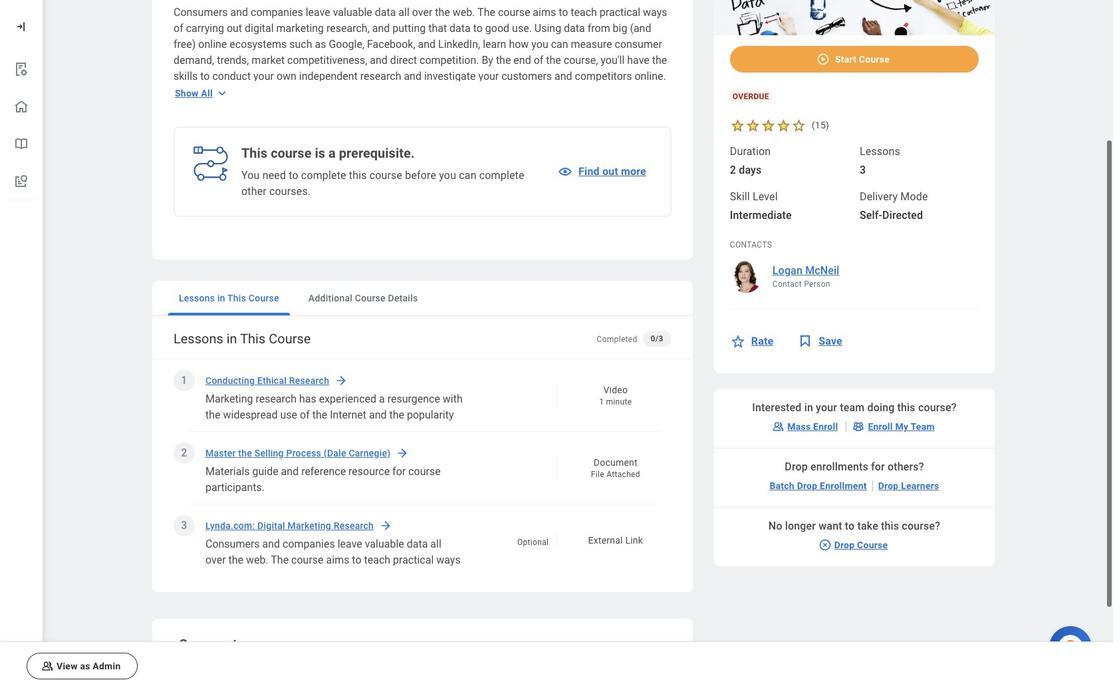 Task type: describe. For each thing, give the bounding box(es) containing it.
research inside lynda.com: digital marketing research button
[[334, 520, 374, 531]]

consumers and companies leave valuable data all over the web. the course aims to teach practical ways of carrying out digital marketing research, and putting that data to good use. using data from big (and free) online ecosystems such as google, facebook, and linkedin, learn how you can measure consumer demand, trends, market competitiveness, and direct competition. by the end of the course, you'll have the skills to conduct your own independent research and investigate your customers and competitors online.
[[174, 6, 668, 83]]

minute
[[607, 397, 632, 407]]

however,
[[308, 472, 351, 485]]

the up 'these'
[[353, 472, 368, 485]]

ways for consumers and companies leave valuable data all over the web. the course aims to teach practical ways of carrying out digital marketing research, and putting that data to good use.
[[437, 554, 461, 566]]

selling
[[255, 448, 284, 458]]

type
[[381, 536, 401, 549]]

drop course button
[[814, 534, 897, 555]]

consumers for consumers and companies leave valuable data all over the web. the course aims to teach practical ways of carrying out digital marketing research, and putting that data to good use.
[[206, 538, 260, 550]]

drop learners link
[[874, 475, 945, 496]]

leave for consumers and companies leave valuable data all over the web. the course aims to teach practical ways of carrying out digital marketing research, and putting that data to good use. using data from big (and free) online ecosystems such as google, facebook, and linkedin, learn how you can measure consumer demand, trends, market competitiveness, and direct competition. by the end of the course, you'll have the skills to conduct your own independent research and investigate your customers and competitors online.
[[306, 6, 331, 19]]

its
[[252, 488, 264, 501]]

for inside "materials guide and reference resource for course participants."
[[393, 465, 406, 478]]

out inside button
[[603, 165, 619, 178]]

skill level intermediate
[[731, 190, 792, 221]]

days inside duration 2 days
[[739, 163, 762, 176]]

in for "list" containing 1
[[227, 331, 237, 347]]

linkedin,
[[439, 38, 481, 51]]

view
[[57, 661, 78, 671]]

course inside consumers and companies leave valuable data all over the web. the course aims to teach practical ways of carrying out digital marketing research, and putting that data to good use. using data from big (and free) online ecosystems such as google, facebook, and linkedin, learn how you can measure consumer demand, trends, market competitiveness, and direct competition. by the end of the course, you'll have the skills to conduct your own independent research and investigate your customers and competitors online.
[[498, 6, 531, 19]]

course inside you need to complete this course before you can complete other courses.
[[370, 169, 403, 182]]

own
[[277, 70, 297, 83]]

ethical
[[258, 375, 287, 386]]

how down lynda.com: digital marketing research
[[280, 552, 300, 565]]

media classroom image for mass enroll
[[772, 420, 785, 433]]

1 horizontal spatial be
[[409, 552, 421, 565]]

how inside consumers and companies leave valuable data all over the web. the course aims to teach practical ways of carrying out digital marketing research, and putting that data to good use. using data from big (and free) online ecosystems such as google, facebook, and linkedin, learn how you can measure consumer demand, trends, market competitiveness, and direct competition. by the end of the course, you'll have the skills to conduct your own independent research and investigate your customers and competitors online.
[[509, 38, 529, 51]]

2 inside "list"
[[181, 447, 187, 459]]

your down by
[[479, 70, 499, 83]]

home image
[[13, 98, 29, 114]]

online.
[[635, 70, 667, 83]]

of right end
[[534, 54, 544, 67]]

good for consumers and companies leave valuable data all over the web. the course aims to teach practical ways of carrying out digital marketing research, and putting that data to good use. using data from big (and free) online ecosystems such as google, facebook, and linkedin, learn how you can measure consumer demand, trends, market competitiveness, and direct competition. by the end of the course, you'll have the skills to conduct your own independent research and investigate your customers and competitors online.
[[486, 22, 510, 35]]

aims for consumers and companies leave valuable data all over the web. the course aims to teach practical ways of carrying out digital marketing research, and putting that data to good use.
[[326, 554, 350, 566]]

enroll my team link
[[847, 416, 943, 437]]

lynda.com:
[[206, 520, 255, 531]]

over for consumers and companies leave valuable data all over the web. the course aims to teach practical ways of carrying out digital marketing research, and putting that data to good use.
[[206, 554, 226, 566]]

you inside marketing research has experienced a resurgence with the widespread use of the internet and the popularity of social networking. it is easier than ever before for companies to connect directly with customers and collect individual information that can be correlated to reveal market trends. however, the way a company conducts its market research these days can have serious ethical repercussions. this lesson will cover how to conduct ethical research. you'll learn how to define your research questions, what type of data you can collect and how that data can ethically be used.
[[440, 536, 457, 549]]

interested
[[753, 401, 802, 414]]

of left social
[[206, 425, 215, 437]]

free)
[[174, 38, 196, 51]]

your inside course details element
[[817, 401, 838, 414]]

batch
[[770, 480, 795, 491]]

mcneil
[[806, 264, 840, 277]]

admin
[[93, 661, 121, 671]]

enroll inside 'link'
[[869, 421, 894, 432]]

competitiveness,
[[288, 54, 368, 67]]

drop right batch
[[798, 480, 818, 491]]

others?
[[888, 460, 925, 473]]

define
[[206, 536, 235, 549]]

lessons in this course element
[[152, 319, 693, 600]]

1 inside the video 1 minute
[[600, 397, 604, 407]]

2 complete from the left
[[480, 169, 525, 182]]

1 horizontal spatial a
[[379, 393, 385, 405]]

connect
[[273, 441, 311, 453]]

and inside "materials guide and reference resource for course participants."
[[281, 465, 299, 478]]

companies inside marketing research has experienced a resurgence with the widespread use of the internet and the popularity of social networking. it is easier than ever before for companies to connect directly with customers and collect individual information that can be correlated to reveal market trends. however, the way a company conducts its market research these days can have serious ethical repercussions. this lesson will cover how to conduct ethical research. you'll learn how to define your research questions, what type of data you can collect and how that data can ethically be used.
[[206, 441, 258, 453]]

conduct inside consumers and companies leave valuable data all over the web. the course aims to teach practical ways of carrying out digital marketing research, and putting that data to good use. using data from big (and free) online ecosystems such as google, facebook, and linkedin, learn how you can measure consumer demand, trends, market competitiveness, and direct competition. by the end of the course, you'll have the skills to conduct your own independent research and investigate your customers and competitors online.
[[213, 70, 251, 83]]

lessons in this course inside button
[[179, 293, 279, 303]]

0 vertical spatial list
[[0, 51, 43, 200]]

putting for consumers and companies leave valuable data all over the web. the course aims to teach practical ways of carrying out digital marketing research, and putting that data to good use.
[[425, 570, 458, 582]]

list inside lessons in this course element
[[163, 359, 685, 600]]

learn inside consumers and companies leave valuable data all over the web. the course aims to teach practical ways of carrying out digital marketing research, and putting that data to good use. using data from big (and free) online ecosystems such as google, facebook, and linkedin, learn how you can measure consumer demand, trends, market competitiveness, and direct competition. by the end of the course, you'll have the skills to conduct your own independent research and investigate your customers and competitors online.
[[483, 38, 507, 51]]

have inside consumers and companies leave valuable data all over the web. the course aims to teach practical ways of carrying out digital marketing research, and putting that data to good use. using data from big (and free) online ecosystems such as google, facebook, and linkedin, learn how you can measure consumer demand, trends, market competitiveness, and direct competition. by the end of the course, you'll have the skills to conduct your own independent research and investigate your customers and competitors online.
[[628, 54, 650, 67]]

course details element
[[715, 0, 996, 582]]

market inside consumers and companies leave valuable data all over the web. the course aims to teach practical ways of carrying out digital marketing research, and putting that data to good use. using data from big (and free) online ecosystems such as google, facebook, and linkedin, learn how you can measure consumer demand, trends, market competitiveness, and direct competition. by the end of the course, you'll have the skills to conduct your own independent research and investigate your customers and competitors online.
[[252, 54, 285, 67]]

other
[[242, 185, 267, 198]]

use. for consumers and companies leave valuable data all over the web. the course aims to teach practical ways of carrying out digital marketing research, and putting that data to good use.
[[289, 586, 309, 598]]

doing
[[868, 401, 895, 414]]

use. for consumers and companies leave valuable data all over the web. the course aims to teach practical ways of carrying out digital marketing research, and putting that data to good use. using data from big (and free) online ecosystems such as google, facebook, and linkedin, learn how you can measure consumer demand, trends, market competitiveness, and direct competition. by the end of the course, you'll have the skills to conduct your own independent research and investigate your customers and competitors online.
[[512, 22, 532, 35]]

consumers for consumers and companies leave valuable data all over the web. the course aims to teach practical ways of carrying out digital marketing research, and putting that data to good use. using data from big (and free) online ecosystems such as google, facebook, and linkedin, learn how you can measure consumer demand, trends, market competitiveness, and direct competition. by the end of the course, you'll have the skills to conduct your own independent research and investigate your customers and competitors online.
[[174, 6, 228, 19]]

this for no longer want to take this course?
[[882, 519, 900, 532]]

carnegie)
[[349, 448, 391, 458]]

15
[[816, 120, 827, 130]]

0 vertical spatial is
[[315, 145, 325, 161]]

this course is a prerequisite.
[[242, 145, 415, 161]]

companies for consumers and companies leave valuable data all over the web. the course aims to teach practical ways of carrying out digital marketing research, and putting that data to good use. using data from big (and free) online ecosystems such as google, facebook, and linkedin, learn how you can measure consumer demand, trends, market competitiveness, and direct competition. by the end of the course, you'll have the skills to conduct your own independent research and investigate your customers and competitors online.
[[251, 6, 303, 19]]

need
[[263, 169, 286, 182]]

that down the questions,
[[303, 552, 321, 565]]

2 vertical spatial market
[[266, 488, 300, 501]]

popularity
[[407, 409, 454, 421]]

customers inside marketing research has experienced a resurgence with the widespread use of the internet and the popularity of social networking. it is easier than ever before for companies to connect directly with customers and collect individual information that can be correlated to reveal market trends. however, the way a company conducts its market research these days can have serious ethical repercussions. this lesson will cover how to conduct ethical research. you'll learn how to define your research questions, what type of data you can collect and how that data can ethically be used.
[[373, 441, 423, 453]]

delivery
[[860, 190, 899, 203]]

conducts
[[206, 488, 250, 501]]

of right type at the left of the page
[[404, 536, 414, 549]]

research down conducting ethical research button
[[256, 393, 297, 405]]

putting for consumers and companies leave valuable data all over the web. the course aims to teach practical ways of carrying out digital marketing research, and putting that data to good use. using data from big (and free) online ecosystems such as google, facebook, and linkedin, learn how you can measure consumer demand, trends, market competitiveness, and direct competition. by the end of the course, you'll have the skills to conduct your own independent research and investigate your customers and competitors online.
[[393, 22, 426, 35]]

the right by
[[496, 54, 511, 67]]

team
[[911, 421, 935, 432]]

arrow right image for a
[[335, 374, 348, 387]]

more
[[621, 165, 647, 178]]

direct
[[391, 54, 417, 67]]

this inside you need to complete this course before you can complete other courses.
[[349, 169, 367, 182]]

as inside consumers and companies leave valuable data all over the web. the course aims to teach practical ways of carrying out digital marketing research, and putting that data to good use. using data from big (and free) online ecosystems such as google, facebook, and linkedin, learn how you can measure consumer demand, trends, market competitiveness, and direct competition. by the end of the course, you'll have the skills to conduct your own independent research and investigate your customers and competitors online.
[[315, 38, 326, 51]]

drop for drop learners
[[879, 480, 899, 491]]

companies for consumers and companies leave valuable data all over the web. the course aims to teach practical ways of carrying out digital marketing research, and putting that data to good use.
[[283, 538, 335, 550]]

in for course details element
[[805, 401, 814, 414]]

drop learners
[[879, 480, 940, 491]]

of inside consumers and companies leave valuable data all over the web. the course aims to teach practical ways of carrying out digital marketing research, and putting that data to good use.
[[206, 570, 215, 582]]

you inside consumers and companies leave valuable data all over the web. the course aims to teach practical ways of carrying out digital marketing research, and putting that data to good use. using data from big (and free) online ecosystems such as google, facebook, and linkedin, learn how you can measure consumer demand, trends, market competitiveness, and direct competition. by the end of the course, you'll have the skills to conduct your own independent research and investigate your customers and competitors online.
[[532, 38, 549, 51]]

0 vertical spatial collect
[[206, 457, 237, 469]]

leave for consumers and companies leave valuable data all over the web. the course aims to teach practical ways of carrying out digital marketing research, and putting that data to good use.
[[338, 538, 363, 550]]

this inside marketing research has experienced a resurgence with the widespread use of the internet and the popularity of social networking. it is easier than ever before for companies to connect directly with customers and collect individual information that can be correlated to reveal market trends. however, the way a company conducts its market research these days can have serious ethical repercussions. this lesson will cover how to conduct ethical research. you'll learn how to define your research questions, what type of data you can collect and how that data can ethically be used.
[[349, 504, 369, 517]]

research down lynda.com: digital marketing research
[[260, 536, 301, 549]]

2 vertical spatial lessons
[[174, 331, 223, 347]]

tab list containing lessons in this course
[[152, 281, 693, 316]]

conduct inside marketing research has experienced a resurgence with the widespread use of the internet and the popularity of social networking. it is easier than ever before for companies to connect directly with customers and collect individual information that can be correlated to reveal market trends. however, the way a company conducts its market research these days can have serious ethical repercussions. this lesson will cover how to conduct ethical research. you'll learn how to define your research questions, what type of data you can collect and how that data can ethically be used.
[[240, 520, 279, 533]]

contact card matrix manager image
[[853, 420, 866, 433]]

course up need
[[271, 145, 312, 161]]

as inside button
[[80, 661, 90, 671]]

document file attached
[[591, 457, 641, 479]]

google,
[[329, 38, 365, 51]]

that down directly
[[345, 457, 364, 469]]

your left "own"
[[254, 70, 274, 83]]

marketing for consumers and companies leave valuable data all over the web. the course aims to teach practical ways of carrying out digital marketing research, and putting that data to good use. using data from big (and free) online ecosystems such as google, facebook, and linkedin, learn how you can measure consumer demand, trends, market competitiveness, and direct competition. by the end of the course, you'll have the skills to conduct your own independent research and investigate your customers and competitors online.
[[277, 22, 324, 35]]

drop course
[[835, 539, 889, 550]]

these
[[346, 488, 372, 501]]

batch drop enrollment link
[[765, 475, 873, 496]]

the up linkedin,
[[435, 6, 450, 19]]

before inside you need to complete this course before you can complete other courses.
[[405, 169, 437, 182]]

research, for consumers and companies leave valuable data all over the web. the course aims to teach practical ways of carrying out digital marketing research, and putting that data to good use. using data from big (and free) online ecosystems such as google, facebook, and linkedin, learn how you can measure consumer demand, trends, market competitiveness, and direct competition. by the end of the course, you'll have the skills to conduct your own independent research and investigate your customers and competitors online.
[[327, 22, 370, 35]]

learners
[[902, 480, 940, 491]]

3 inside lessons 3
[[860, 163, 867, 176]]

0 vertical spatial with
[[443, 393, 463, 405]]

my
[[896, 421, 909, 432]]

web. for consumers and companies leave valuable data all over the web. the course aims to teach practical ways of carrying out digital marketing research, and putting that data to good use. using data from big (and free) online ecosystems such as google, facebook, and linkedin, learn how you can measure consumer demand, trends, market competitiveness, and direct competition. by the end of the course, you'll have the skills to conduct your own independent research and investigate your customers and competitors online.
[[453, 6, 475, 19]]

lesson
[[372, 504, 403, 517]]

0 vertical spatial be
[[386, 457, 398, 469]]

your inside marketing research has experienced a resurgence with the widespread use of the internet and the popularity of social networking. it is easier than ever before for companies to connect directly with customers and collect individual information that can be correlated to reveal market trends. however, the way a company conducts its market research these days can have serious ethical repercussions. this lesson will cover how to conduct ethical research. you'll learn how to define your research questions, what type of data you can collect and how that data can ethically be used.
[[237, 536, 258, 549]]

overdue
[[733, 92, 770, 101]]

company
[[401, 472, 444, 485]]

video 1 minute
[[600, 385, 632, 407]]

1 vertical spatial ethical
[[281, 520, 313, 533]]

(and
[[630, 22, 652, 35]]

marketing inside marketing research has experienced a resurgence with the widespread use of the internet and the popularity of social networking. it is easier than ever before for companies to connect directly with customers and collect individual information that can be correlated to reveal market trends. however, the way a company conducts its market research these days can have serious ethical repercussions. this lesson will cover how to conduct ethical research. you'll learn how to define your research questions, what type of data you can collect and how that data can ethically be used.
[[206, 393, 253, 405]]

to inside you need to complete this course before you can complete other courses.
[[289, 169, 299, 182]]

)
[[827, 120, 830, 130]]

0/3
[[651, 334, 664, 343]]

questions,
[[304, 536, 353, 549]]

logan mcneil contact person
[[773, 264, 840, 289]]

( 15 )
[[812, 120, 830, 130]]

1 vertical spatial market
[[236, 472, 270, 485]]

chevron down small image
[[216, 87, 229, 100]]

0 vertical spatial a
[[329, 145, 336, 161]]

ways for consumers and companies leave valuable data all over the web. the course aims to teach practical ways of carrying out digital marketing research, and putting that data to good use. using data from big (and free) online ecosystems such as google, facebook, and linkedin, learn how you can measure consumer demand, trends, market competitiveness, and direct competition. by the end of the course, you'll have the skills to conduct your own independent research and investigate your customers and competitors online.
[[644, 6, 668, 19]]

the for consumers and companies leave valuable data all over the web. the course aims to teach practical ways of carrying out digital marketing research, and putting that data to good use.
[[271, 554, 289, 566]]

course for drop course
[[858, 539, 889, 550]]

independent
[[299, 70, 358, 83]]

serious
[[206, 504, 240, 517]]

trends,
[[217, 54, 249, 67]]

to inside course details element
[[846, 519, 855, 532]]

find
[[579, 165, 600, 178]]

can inside consumers and companies leave valuable data all over the web. the course aims to teach practical ways of carrying out digital marketing research, and putting that data to good use. using data from big (and free) online ecosystems such as google, facebook, and linkedin, learn how you can measure consumer demand, trends, market competitiveness, and direct competition. by the end of the course, you'll have the skills to conduct your own independent research and investigate your customers and competitors online.
[[551, 38, 569, 51]]

use
[[281, 409, 298, 421]]

of up free)
[[174, 22, 183, 35]]

reveal
[[206, 472, 234, 485]]

teach for consumers and companies leave valuable data all over the web. the course aims to teach practical ways of carrying out digital marketing research, and putting that data to good use. using data from big (and free) online ecosystems such as google, facebook, and linkedin, learn how you can measure consumer demand, trends, market competitiveness, and direct competition. by the end of the course, you'll have the skills to conduct your own independent research and investigate your customers and competitors online.
[[571, 6, 598, 19]]

lessons inside course details element
[[860, 145, 901, 157]]

rate button
[[731, 325, 782, 357]]

competition.
[[420, 54, 479, 67]]

media classroom image for view as admin
[[41, 659, 54, 673]]

participants.
[[206, 481, 265, 494]]

have inside marketing research has experienced a resurgence with the widespread use of the internet and the popularity of social networking. it is easier than ever before for companies to connect directly with customers and collect individual information that can be correlated to reveal market trends. however, the way a company conducts its market research these days can have serious ethical repercussions. this lesson will cover how to conduct ethical research. you'll learn how to define your research questions, what type of data you can collect and how that data can ethically be used.
[[419, 488, 442, 501]]

file
[[591, 470, 605, 479]]

course for start course
[[860, 54, 890, 64]]

cover
[[424, 504, 450, 517]]

enroll my team
[[869, 421, 935, 432]]

aims for consumers and companies leave valuable data all over the web. the course aims to teach practical ways of carrying out digital marketing research, and putting that data to good use. using data from big (and free) online ecosystems such as google, facebook, and linkedin, learn how you can measure consumer demand, trends, market competitiveness, and direct competition. by the end of the course, you'll have the skills to conduct your own independent research and investigate your customers and competitors online.
[[533, 6, 556, 19]]

days inside marketing research has experienced a resurgence with the widespread use of the internet and the popularity of social networking. it is easier than ever before for companies to connect directly with customers and collect individual information that can be correlated to reveal market trends. however, the way a company conducts its market research these days can have serious ethical repercussions. this lesson will cover how to conduct ethical research. you'll learn how to define your research questions, what type of data you can collect and how that data can ethically be used.
[[375, 488, 397, 501]]

will
[[406, 504, 422, 517]]

ecosystems
[[230, 38, 287, 51]]

the up online.
[[653, 54, 668, 67]]

x circle image
[[819, 538, 832, 551]]

no longer want to take this course?
[[769, 519, 941, 532]]

for inside course details element
[[872, 460, 886, 473]]

has
[[299, 393, 317, 405]]

mass
[[788, 421, 811, 432]]

used.
[[423, 552, 449, 565]]

research inside consumers and companies leave valuable data all over the web. the course aims to teach practical ways of carrying out digital marketing research, and putting that data to good use. using data from big (and free) online ecosystems such as google, facebook, and linkedin, learn how you can measure consumer demand, trends, market competitiveness, and direct competition. by the end of the course, you'll have the skills to conduct your own independent research and investigate your customers and competitors online.
[[361, 70, 402, 83]]

enrollments
[[811, 460, 869, 473]]

the up social
[[206, 409, 221, 421]]

from
[[588, 22, 611, 35]]

2 horizontal spatial a
[[392, 472, 398, 485]]

the up ever
[[390, 409, 405, 421]]

longer
[[786, 519, 817, 532]]

directly
[[313, 441, 348, 453]]

3 inside "list"
[[181, 519, 187, 532]]

view as admin
[[57, 661, 121, 671]]

skill
[[731, 190, 751, 203]]

trends.
[[272, 472, 305, 485]]

the left course,
[[547, 54, 562, 67]]

delivery mode self-directed
[[860, 190, 929, 221]]



Task type: locate. For each thing, give the bounding box(es) containing it.
all up facebook,
[[399, 6, 410, 19]]

team
[[841, 401, 865, 414]]

arrow right image down ever
[[396, 447, 410, 460]]

research inside conducting ethical research button
[[289, 375, 330, 386]]

have down consumer
[[628, 54, 650, 67]]

0 vertical spatial consumers
[[174, 6, 228, 19]]

leave down research.
[[338, 538, 363, 550]]

customers down ever
[[373, 441, 423, 453]]

save
[[819, 334, 843, 347]]

2 vertical spatial companies
[[283, 538, 335, 550]]

be left used.
[[409, 552, 421, 565]]

0 horizontal spatial the
[[271, 554, 289, 566]]

before inside marketing research has experienced a resurgence with the widespread use of the internet and the popularity of social networking. it is easier than ever before for companies to connect directly with customers and collect individual information that can be correlated to reveal market trends. however, the way a company conducts its market research these days can have serious ethical repercussions. this lesson will cover how to conduct ethical research. you'll learn how to define your research questions, what type of data you can collect and how that data can ethically be used.
[[404, 425, 435, 437]]

market
[[252, 54, 285, 67], [236, 472, 270, 485], [266, 488, 300, 501]]

that inside consumers and companies leave valuable data all over the web. the course aims to teach practical ways of carrying out digital marketing research, and putting that data to good use.
[[206, 586, 224, 598]]

putting up facebook,
[[393, 22, 426, 35]]

the inside consumers and companies leave valuable data all over the web. the course aims to teach practical ways of carrying out digital marketing research, and putting that data to good use.
[[229, 554, 244, 566]]

0 horizontal spatial complete
[[301, 169, 347, 182]]

online
[[199, 38, 227, 51]]

list
[[0, 51, 43, 200], [163, 359, 685, 600]]

by
[[482, 54, 494, 67]]

out inside consumers and companies leave valuable data all over the web. the course aims to teach practical ways of carrying out digital marketing research, and putting that data to good use.
[[259, 570, 274, 582]]

1 horizontal spatial the
[[478, 6, 496, 19]]

practical up big
[[600, 6, 641, 19]]

for down popularity
[[437, 425, 451, 437]]

0 vertical spatial use.
[[512, 22, 532, 35]]

1 vertical spatial out
[[603, 165, 619, 178]]

drop for drop course
[[835, 539, 855, 550]]

0 vertical spatial lessons in this course
[[179, 293, 279, 303]]

all for consumers and companies leave valuable data all over the web. the course aims to teach practical ways of carrying out digital marketing research, and putting that data to good use. using data from big (and free) online ecosystems such as google, facebook, and linkedin, learn how you can measure consumer demand, trends, market competitiveness, and direct competition. by the end of the course, you'll have the skills to conduct your own independent research and investigate your customers and competitors online.
[[399, 6, 410, 19]]

0 vertical spatial leave
[[306, 6, 331, 19]]

marketing inside consumers and companies leave valuable data all over the web. the course aims to teach practical ways of carrying out digital marketing research, and putting that data to good use.
[[308, 570, 356, 582]]

investigate
[[425, 70, 476, 83]]

all for consumers and companies leave valuable data all over the web. the course aims to teach practical ways of carrying out digital marketing research, and putting that data to good use.
[[431, 538, 442, 550]]

out for consumers and companies leave valuable data all over the web. the course aims to teach practical ways of carrying out digital marketing research, and putting that data to good use. using data from big (and free) online ecosystems such as google, facebook, and linkedin, learn how you can measure consumer demand, trends, market competitiveness, and direct competition. by the end of the course, you'll have the skills to conduct your own independent research and investigate your customers and competitors online.
[[227, 22, 242, 35]]

the for consumers and companies leave valuable data all over the web. the course aims to teach practical ways of carrying out digital marketing research, and putting that data to good use. using data from big (and free) online ecosystems such as google, facebook, and linkedin, learn how you can measure consumer demand, trends, market competitiveness, and direct competition. by the end of the course, you'll have the skills to conduct your own independent research and investigate your customers and competitors online.
[[478, 6, 496, 19]]

1 horizontal spatial list
[[163, 359, 685, 600]]

0 vertical spatial good
[[486, 22, 510, 35]]

course? for no longer want to take this course?
[[903, 519, 941, 532]]

1 vertical spatial is
[[316, 425, 324, 437]]

out for consumers and companies leave valuable data all over the web. the course aims to teach practical ways of carrying out digital marketing research, and putting that data to good use.
[[259, 570, 274, 582]]

companies inside consumers and companies leave valuable data all over the web. the course aims to teach practical ways of carrying out digital marketing research, and putting that data to good use.
[[283, 538, 335, 550]]

ethical down its
[[243, 504, 275, 517]]

1 horizontal spatial in
[[227, 331, 237, 347]]

you need to complete this course before you can complete other courses.
[[242, 169, 525, 198]]

drop for drop enrollments for others?
[[785, 460, 808, 473]]

be
[[386, 457, 398, 469], [409, 552, 421, 565]]

3 up delivery
[[860, 163, 867, 176]]

over up facebook,
[[412, 6, 433, 19]]

consumer
[[615, 38, 663, 51]]

2 down duration at top right
[[731, 163, 737, 176]]

(dale
[[324, 448, 347, 458]]

media classroom image inside mass enroll link
[[772, 420, 785, 433]]

learn up type at the left of the page
[[390, 520, 414, 533]]

1 complete from the left
[[301, 169, 347, 182]]

digital inside consumers and companies leave valuable data all over the web. the course aims to teach practical ways of carrying out digital marketing research, and putting that data to good use. using data from big (and free) online ecosystems such as google, facebook, and linkedin, learn how you can measure consumer demand, trends, market competitiveness, and direct competition. by the end of the course, you'll have the skills to conduct your own independent research and investigate your customers and competitors online.
[[245, 22, 274, 35]]

1 enroll from the left
[[814, 421, 839, 432]]

1 horizontal spatial days
[[739, 163, 762, 176]]

your up mass enroll
[[817, 401, 838, 414]]

research down however,
[[302, 488, 343, 501]]

aims inside consumers and companies leave valuable data all over the web. the course aims to teach practical ways of carrying out digital marketing research, and putting that data to good use.
[[326, 554, 350, 566]]

such
[[290, 38, 312, 51]]

0 horizontal spatial marketing
[[206, 393, 253, 405]]

can inside you need to complete this course before you can complete other courses.
[[459, 169, 477, 182]]

this down prerequisite.
[[349, 169, 367, 182]]

of down define at the left
[[206, 570, 215, 582]]

1 horizontal spatial 3
[[860, 163, 867, 176]]

report parameter image
[[13, 61, 29, 77]]

0 horizontal spatial web.
[[246, 554, 269, 566]]

1 vertical spatial over
[[206, 554, 226, 566]]

research
[[361, 70, 402, 83], [256, 393, 297, 405], [302, 488, 343, 501], [260, 536, 301, 549]]

teach inside consumers and companies leave valuable data all over the web. the course aims to teach practical ways of carrying out digital marketing research, and putting that data to good use.
[[364, 554, 391, 566]]

find out more button
[[558, 156, 655, 188]]

want
[[819, 519, 843, 532]]

level
[[753, 190, 778, 203]]

over for consumers and companies leave valuable data all over the web. the course aims to teach practical ways of carrying out digital marketing research, and putting that data to good use. using data from big (and free) online ecosystems such as google, facebook, and linkedin, learn how you can measure consumer demand, trends, market competitiveness, and direct competition. by the end of the course, you'll have the skills to conduct your own independent research and investigate your customers and competitors online.
[[412, 6, 433, 19]]

marketing up such
[[277, 22, 324, 35]]

digital down the questions,
[[277, 570, 306, 582]]

arrow right image inside master the selling process (dale carnegie) button
[[396, 447, 410, 460]]

0 vertical spatial all
[[399, 6, 410, 19]]

2 vertical spatial in
[[805, 401, 814, 414]]

1 vertical spatial list
[[163, 359, 685, 600]]

customers
[[502, 70, 552, 83], [373, 441, 423, 453]]

0 vertical spatial days
[[739, 163, 762, 176]]

out
[[227, 22, 242, 35], [603, 165, 619, 178], [259, 570, 274, 582]]

0 vertical spatial aims
[[533, 6, 556, 19]]

1 vertical spatial before
[[404, 425, 435, 437]]

1 horizontal spatial enroll
[[869, 421, 894, 432]]

how
[[509, 38, 529, 51], [206, 520, 226, 533], [416, 520, 436, 533], [280, 552, 300, 565]]

the left selling
[[238, 448, 252, 458]]

putting inside consumers and companies leave valuable data all over the web. the course aims to teach practical ways of carrying out digital marketing research, and putting that data to good use. using data from big (and free) online ecosystems such as google, facebook, and linkedin, learn how you can measure consumer demand, trends, market competitiveness, and direct competition. by the end of the course, you'll have the skills to conduct your own independent research and investigate your customers and competitors online.
[[393, 22, 426, 35]]

how up end
[[509, 38, 529, 51]]

2 horizontal spatial in
[[805, 401, 814, 414]]

valuable inside consumers and companies leave valuable data all over the web. the course aims to teach practical ways of carrying out digital marketing research, and putting that data to good use. using data from big (and free) online ecosystems such as google, facebook, and linkedin, learn how you can measure consumer demand, trends, market competitiveness, and direct competition. by the end of the course, you'll have the skills to conduct your own independent research and investigate your customers and competitors online.
[[333, 6, 373, 19]]

the inside consumers and companies leave valuable data all over the web. the course aims to teach practical ways of carrying out digital marketing research, and putting that data to good use.
[[271, 554, 289, 566]]

0 horizontal spatial in
[[218, 293, 225, 303]]

a left prerequisite.
[[329, 145, 336, 161]]

0 horizontal spatial all
[[399, 6, 410, 19]]

easier
[[326, 425, 355, 437]]

list containing 1
[[163, 359, 685, 600]]

2 vertical spatial you
[[440, 536, 457, 549]]

over
[[412, 6, 433, 19], [206, 554, 226, 566]]

how up define at the left
[[206, 520, 226, 533]]

that inside consumers and companies leave valuable data all over the web. the course aims to teach practical ways of carrying out digital marketing research, and putting that data to good use. using data from big (and free) online ecosystems such as google, facebook, and linkedin, learn how you can measure consumer demand, trends, market competitiveness, and direct competition. by the end of the course, you'll have the skills to conduct your own independent research and investigate your customers and competitors online.
[[429, 22, 447, 35]]

1 horizontal spatial over
[[412, 6, 433, 19]]

2 enroll from the left
[[869, 421, 894, 432]]

research,
[[327, 22, 370, 35], [359, 570, 402, 582]]

the down define at the left
[[229, 554, 244, 566]]

comments
[[179, 636, 244, 652]]

complete left visible icon
[[480, 169, 525, 182]]

1 vertical spatial digital
[[277, 570, 306, 582]]

leave inside consumers and companies leave valuable data all over the web. the course aims to teach practical ways of carrying out digital marketing research, and putting that data to good use.
[[338, 538, 363, 550]]

digital for consumers and companies leave valuable data all over the web. the course aims to teach practical ways of carrying out digital marketing research, and putting that data to good use. using data from big (and free) online ecosystems such as google, facebook, and linkedin, learn how you can measure consumer demand, trends, market competitiveness, and direct competition. by the end of the course, you'll have the skills to conduct your own independent research and investigate your customers and competitors online.
[[245, 22, 274, 35]]

valuable for consumers and companies leave valuable data all over the web. the course aims to teach practical ways of carrying out digital marketing research, and putting that data to good use.
[[365, 538, 404, 550]]

1 vertical spatial putting
[[425, 570, 458, 582]]

courses.
[[269, 185, 311, 198]]

0 vertical spatial the
[[478, 6, 496, 19]]

book open image
[[13, 136, 29, 152]]

course? down learners
[[903, 519, 941, 532]]

0 horizontal spatial 1
[[181, 374, 187, 387]]

1 vertical spatial all
[[431, 538, 442, 550]]

consumers inside consumers and companies leave valuable data all over the web. the course aims to teach practical ways of carrying out digital marketing research, and putting that data to good use. using data from big (and free) online ecosystems such as google, facebook, and linkedin, learn how you can measure consumer demand, trends, market competitiveness, and direct competition. by the end of the course, you'll have the skills to conduct your own independent research and investigate your customers and competitors online.
[[174, 6, 228, 19]]

ethical down repercussions.
[[281, 520, 313, 533]]

companies up ecosystems
[[251, 6, 303, 19]]

logan
[[773, 264, 803, 277]]

conducting ethical research
[[206, 375, 330, 386]]

this inside button
[[228, 293, 246, 303]]

web. for consumers and companies leave valuable data all over the web. the course aims to teach practical ways of carrying out digital marketing research, and putting that data to good use.
[[246, 554, 269, 566]]

arrow right image for valuable
[[379, 519, 393, 532]]

carrying down define at the left
[[218, 570, 256, 582]]

teach down what
[[364, 554, 391, 566]]

lessons
[[860, 145, 901, 157], [179, 293, 215, 303], [174, 331, 223, 347]]

lessons 3
[[860, 145, 901, 176]]

1 vertical spatial marketing
[[308, 570, 356, 582]]

2 inside duration 2 days
[[731, 163, 737, 176]]

web. inside consumers and companies leave valuable data all over the web. the course aims to teach practical ways of carrying out digital marketing research, and putting that data to good use. using data from big (and free) online ecosystems such as google, facebook, and linkedin, learn how you can measure consumer demand, trends, market competitiveness, and direct competition. by the end of the course, you'll have the skills to conduct your own independent research and investigate your customers and competitors online.
[[453, 6, 475, 19]]

companies down lynda.com: digital marketing research button
[[283, 538, 335, 550]]

interested in your team doing this course?
[[753, 401, 957, 414]]

0 horizontal spatial good
[[263, 586, 287, 598]]

1 horizontal spatial leave
[[338, 538, 363, 550]]

1 vertical spatial aims
[[326, 554, 350, 566]]

practical inside consumers and companies leave valuable data all over the web. the course aims to teach practical ways of carrying out digital marketing research, and putting that data to good use. using data from big (and free) online ecosystems such as google, facebook, and linkedin, learn how you can measure consumer demand, trends, market competitiveness, and direct competition. by the end of the course, you'll have the skills to conduct your own independent research and investigate your customers and competitors online.
[[600, 6, 641, 19]]

course inside "materials guide and reference resource for course participants."
[[409, 465, 441, 478]]

this up my
[[898, 401, 916, 414]]

digital
[[258, 520, 285, 531]]

marketing down repercussions.
[[288, 520, 331, 531]]

market down ecosystems
[[252, 54, 285, 67]]

consumers down lynda.com:
[[206, 538, 260, 550]]

to
[[559, 6, 569, 19], [474, 22, 483, 35], [200, 70, 210, 83], [289, 169, 299, 182], [261, 441, 270, 453], [451, 457, 460, 469], [846, 519, 855, 532], [228, 520, 238, 533], [439, 520, 448, 533], [352, 554, 362, 566], [251, 586, 260, 598]]

lessons in this course button
[[168, 281, 290, 315]]

1 horizontal spatial marketing
[[288, 520, 331, 531]]

person
[[805, 279, 831, 289]]

aims inside consumers and companies leave valuable data all over the web. the course aims to teach practical ways of carrying out digital marketing research, and putting that data to good use. using data from big (and free) online ecosystems such as google, facebook, and linkedin, learn how you can measure consumer demand, trends, market competitiveness, and direct competition. by the end of the course, you'll have the skills to conduct your own independent research and investigate your customers and competitors online.
[[533, 6, 556, 19]]

ways inside consumers and companies leave valuable data all over the web. the course aims to teach practical ways of carrying out digital marketing research, and putting that data to good use.
[[437, 554, 461, 566]]

directed
[[883, 209, 924, 221]]

details
[[388, 293, 418, 303]]

media classroom image
[[772, 420, 785, 433], [41, 659, 54, 673]]

course inside 'button'
[[355, 293, 386, 303]]

web.
[[453, 6, 475, 19], [246, 554, 269, 566]]

the inside consumers and companies leave valuable data all over the web. the course aims to teach practical ways of carrying out digital marketing research, and putting that data to good use. using data from big (and free) online ecosystems such as google, facebook, and linkedin, learn how you can measure consumer demand, trends, market competitiveness, and direct competition. by the end of the course, you'll have the skills to conduct your own independent research and investigate your customers and competitors online.
[[478, 6, 496, 19]]

days
[[739, 163, 762, 176], [375, 488, 397, 501]]

you inside you need to complete this course before you can complete other courses.
[[439, 169, 457, 182]]

0 vertical spatial 3
[[860, 163, 867, 176]]

days up lesson
[[375, 488, 397, 501]]

1 vertical spatial in
[[227, 331, 237, 347]]

customers inside consumers and companies leave valuable data all over the web. the course aims to teach practical ways of carrying out digital marketing research, and putting that data to good use. using data from big (and free) online ecosystems such as google, facebook, and linkedin, learn how you can measure consumer demand, trends, market competitiveness, and direct competition. by the end of the course, you'll have the skills to conduct your own independent research and investigate your customers and competitors online.
[[502, 70, 552, 83]]

course inside consumers and companies leave valuable data all over the web. the course aims to teach practical ways of carrying out digital marketing research, and putting that data to good use.
[[292, 554, 324, 566]]

0 vertical spatial this
[[349, 169, 367, 182]]

lynda.com: digital marketing research button
[[206, 515, 393, 536]]

media classroom image inside view as admin button
[[41, 659, 54, 673]]

valuable inside consumers and companies leave valuable data all over the web. the course aims to teach practical ways of carrying out digital marketing research, and putting that data to good use.
[[365, 538, 404, 550]]

before down popularity
[[404, 425, 435, 437]]

practical for consumers and companies leave valuable data all over the web. the course aims to teach practical ways of carrying out digital marketing research, and putting that data to good use. using data from big (and free) online ecosystems such as google, facebook, and linkedin, learn how you can measure consumer demand, trends, market competitiveness, and direct competition. by the end of the course, you'll have the skills to conduct your own independent research and investigate your customers and competitors online.
[[600, 6, 641, 19]]

0 horizontal spatial a
[[329, 145, 336, 161]]

good up by
[[486, 22, 510, 35]]

0 vertical spatial 1
[[181, 374, 187, 387]]

arrow right image inside lynda.com: digital marketing research button
[[379, 519, 393, 532]]

for
[[437, 425, 451, 437], [872, 460, 886, 473], [393, 465, 406, 478]]

marketing for consumers and companies leave valuable data all over the web. the course aims to teach practical ways of carrying out digital marketing research, and putting that data to good use.
[[308, 570, 356, 582]]

arrow right image inside conducting ethical research button
[[335, 374, 348, 387]]

media classroom image left the view
[[41, 659, 54, 673]]

show all button
[[175, 83, 229, 104]]

star image inside rate button
[[731, 333, 747, 349]]

the
[[478, 6, 496, 19], [271, 554, 289, 566]]

course up will
[[409, 465, 441, 478]]

1 vertical spatial 3
[[181, 519, 187, 532]]

big
[[613, 22, 628, 35]]

1 vertical spatial have
[[419, 488, 442, 501]]

0 vertical spatial learn
[[483, 38, 507, 51]]

3 left lynda.com:
[[181, 519, 187, 532]]

0 vertical spatial 2
[[731, 163, 737, 176]]

teach
[[571, 6, 598, 19], [364, 554, 391, 566]]

course for additional course details
[[355, 293, 386, 303]]

1 vertical spatial as
[[80, 661, 90, 671]]

star image
[[731, 118, 746, 133], [746, 118, 761, 133], [761, 118, 776, 133], [776, 118, 792, 133], [792, 118, 807, 133], [731, 333, 747, 349]]

course
[[498, 6, 531, 19], [271, 145, 312, 161], [370, 169, 403, 182], [409, 465, 441, 478], [292, 554, 324, 566]]

0 horizontal spatial research
[[289, 375, 330, 386]]

0 vertical spatial you
[[532, 38, 549, 51]]

0 horizontal spatial list
[[0, 51, 43, 200]]

with
[[443, 393, 463, 405], [350, 441, 370, 453]]

putting inside consumers and companies leave valuable data all over the web. the course aims to teach practical ways of carrying out digital marketing research, and putting that data to good use.
[[425, 570, 458, 582]]

1 horizontal spatial 1
[[600, 397, 604, 407]]

carrying for consumers and companies leave valuable data all over the web. the course aims to teach practical ways of carrying out digital marketing research, and putting that data to good use.
[[218, 570, 256, 582]]

a right way
[[392, 472, 398, 485]]

course down prerequisite.
[[370, 169, 403, 182]]

1 vertical spatial valuable
[[365, 538, 404, 550]]

1 vertical spatial marketing
[[288, 520, 331, 531]]

view as admin button
[[27, 653, 137, 679]]

companies inside consumers and companies leave valuable data all over the web. the course aims to teach practical ways of carrying out digital marketing research, and putting that data to good use. using data from big (and free) online ecosystems such as google, facebook, and linkedin, learn how you can measure consumer demand, trends, market competitiveness, and direct competition. by the end of the course, you'll have the skills to conduct your own independent research and investigate your customers and competitors online.
[[251, 6, 303, 19]]

the down digital
[[271, 554, 289, 566]]

lynda.com: digital marketing research
[[206, 520, 374, 531]]

0 horizontal spatial for
[[393, 465, 406, 478]]

web. up linkedin,
[[453, 6, 475, 19]]

master
[[206, 448, 236, 458]]

mass enroll
[[788, 421, 839, 432]]

arrow right image up experienced on the left
[[335, 374, 348, 387]]

lessons inside button
[[179, 293, 215, 303]]

0 vertical spatial marketing
[[206, 393, 253, 405]]

over inside consumers and companies leave valuable data all over the web. the course aims to teach practical ways of carrying out digital marketing research, and putting that data to good use. using data from big (and free) online ecosystems such as google, facebook, and linkedin, learn how you can measure consumer demand, trends, market competitiveness, and direct competition. by the end of the course, you'll have the skills to conduct your own independent research and investigate your customers and competitors online.
[[412, 6, 433, 19]]

1 vertical spatial 2
[[181, 447, 187, 459]]

conduct down its
[[240, 520, 279, 533]]

2 horizontal spatial arrow right image
[[396, 447, 410, 460]]

0 horizontal spatial with
[[350, 441, 370, 453]]

0 horizontal spatial days
[[375, 488, 397, 501]]

use. down the questions,
[[289, 586, 309, 598]]

all up used.
[[431, 538, 442, 550]]

course up end
[[498, 6, 531, 19]]

arrow right image for resource
[[396, 447, 410, 460]]

teach for consumers and companies leave valuable data all over the web. the course aims to teach practical ways of carrying out digital marketing research, and putting that data to good use.
[[364, 554, 391, 566]]

with up popularity
[[443, 393, 463, 405]]

all inside consumers and companies leave valuable data all over the web. the course aims to teach practical ways of carrying out digital marketing research, and putting that data to good use. using data from big (and free) online ecosystems such as google, facebook, and linkedin, learn how you can measure consumer demand, trends, market competitiveness, and direct competition. by the end of the course, you'll have the skills to conduct your own independent research and investigate your customers and competitors online.
[[399, 6, 410, 19]]

days down duration at top right
[[739, 163, 762, 176]]

digital inside consumers and companies leave valuable data all over the web. the course aims to teach practical ways of carrying out digital marketing research, and putting that data to good use.
[[277, 570, 306, 582]]

valuable for consumers and companies leave valuable data all over the web. the course aims to teach practical ways of carrying out digital marketing research, and putting that data to good use. using data from big (and free) online ecosystems such as google, facebook, and linkedin, learn how you can measure consumer demand, trends, market competitiveness, and direct competition. by the end of the course, you'll have the skills to conduct your own independent research and investigate your customers and competitors online.
[[333, 6, 373, 19]]

research
[[289, 375, 330, 386], [334, 520, 374, 531]]

1 horizontal spatial ways
[[644, 6, 668, 19]]

0 vertical spatial lessons
[[860, 145, 901, 157]]

use. inside consumers and companies leave valuable data all over the web. the course aims to teach practical ways of carrying out digital marketing research, and putting that data to good use.
[[289, 586, 309, 598]]

1 horizontal spatial ethical
[[281, 520, 313, 533]]

carrying inside consumers and companies leave valuable data all over the web. the course aims to teach practical ways of carrying out digital marketing research, and putting that data to good use. using data from big (and free) online ecosystems such as google, facebook, and linkedin, learn how you can measure consumer demand, trends, market competitiveness, and direct competition. by the end of the course, you'll have the skills to conduct your own independent research and investigate your customers and competitors online.
[[186, 22, 224, 35]]

practical inside consumers and companies leave valuable data all over the web. the course aims to teach practical ways of carrying out digital marketing research, and putting that data to good use.
[[393, 554, 434, 566]]

what
[[355, 536, 379, 549]]

of right use
[[300, 409, 310, 421]]

companies
[[251, 6, 303, 19], [206, 441, 258, 453], [283, 538, 335, 550]]

carrying up online
[[186, 22, 224, 35]]

leave up such
[[306, 6, 331, 19]]

all
[[201, 88, 213, 98]]

no
[[769, 519, 783, 532]]

1 vertical spatial with
[[350, 441, 370, 453]]

1 vertical spatial web.
[[246, 554, 269, 566]]

the inside button
[[238, 448, 252, 458]]

in inside button
[[218, 293, 225, 303]]

research, down "ethically"
[[359, 570, 402, 582]]

1 vertical spatial course?
[[903, 519, 941, 532]]

conducting
[[206, 375, 255, 386]]

carrying inside consumers and companies leave valuable data all over the web. the course aims to teach practical ways of carrying out digital marketing research, and putting that data to good use.
[[218, 570, 256, 582]]

complete down this course is a prerequisite.
[[301, 169, 347, 182]]

leave inside consumers and companies leave valuable data all over the web. the course aims to teach practical ways of carrying out digital marketing research, and putting that data to good use. using data from big (and free) online ecosystems such as google, facebook, and linkedin, learn how you can measure consumer demand, trends, market competitiveness, and direct competition. by the end of the course, you'll have the skills to conduct your own independent research and investigate your customers and competitors online.
[[306, 6, 331, 19]]

1 vertical spatial use.
[[289, 586, 309, 598]]

research, inside consumers and companies leave valuable data all over the web. the course aims to teach practical ways of carrying out digital marketing research, and putting that data to good use. using data from big (and free) online ecosystems such as google, facebook, and linkedin, learn how you can measure consumer demand, trends, market competitiveness, and direct competition. by the end of the course, you'll have the skills to conduct your own independent research and investigate your customers and competitors online.
[[327, 22, 370, 35]]

0 vertical spatial teach
[[571, 6, 598, 19]]

is left prerequisite.
[[315, 145, 325, 161]]

find out more
[[579, 165, 647, 178]]

consumers
[[174, 6, 228, 19], [206, 538, 260, 550]]

0 horizontal spatial enroll
[[814, 421, 839, 432]]

aims down the questions,
[[326, 554, 350, 566]]

media mylearning image
[[798, 333, 814, 349]]

research, inside consumers and companies leave valuable data all over the web. the course aims to teach practical ways of carrying out digital marketing research, and putting that data to good use.
[[359, 570, 402, 582]]

1 vertical spatial 1
[[600, 397, 604, 407]]

digital for consumers and companies leave valuable data all over the web. the course aims to teach practical ways of carrying out digital marketing research, and putting that data to good use.
[[277, 570, 306, 582]]

batch drop enrollment
[[770, 480, 868, 491]]

enroll right mass
[[814, 421, 839, 432]]

collect up reveal at the bottom left
[[206, 457, 237, 469]]

reference
[[302, 465, 346, 478]]

teach inside consumers and companies leave valuable data all over the web. the course aims to teach practical ways of carrying out digital marketing research, and putting that data to good use. using data from big (and free) online ecosystems such as google, facebook, and linkedin, learn how you can measure consumer demand, trends, market competitiveness, and direct competition. by the end of the course, you'll have the skills to conduct your own independent research and investigate your customers and competitors online.
[[571, 6, 598, 19]]

research, up google,
[[327, 22, 370, 35]]

resource
[[349, 465, 390, 478]]

is right it on the bottom of page
[[316, 425, 324, 437]]

1 vertical spatial collect
[[225, 552, 257, 565]]

course? for interested in your team doing this course?
[[919, 401, 957, 414]]

arrow right image
[[335, 374, 348, 387], [396, 447, 410, 460], [379, 519, 393, 532]]

as right the view
[[80, 661, 90, 671]]

ways up (and
[[644, 6, 668, 19]]

0 vertical spatial web.
[[453, 6, 475, 19]]

have up cover
[[419, 488, 442, 501]]

additional course details button
[[298, 281, 429, 315]]

ways inside consumers and companies leave valuable data all over the web. the course aims to teach practical ways of carrying out digital marketing research, and putting that data to good use. using data from big (and free) online ecosystems such as google, facebook, and linkedin, learn how you can measure consumer demand, trends, market competitiveness, and direct competition. by the end of the course, you'll have the skills to conduct your own independent research and investigate your customers and competitors online.
[[644, 6, 668, 19]]

research, for consumers and companies leave valuable data all over the web. the course aims to teach practical ways of carrying out digital marketing research, and putting that data to good use.
[[359, 570, 402, 582]]

carrying for consumers and companies leave valuable data all over the web. the course aims to teach practical ways of carrying out digital marketing research, and putting that data to good use. using data from big (and free) online ecosystems such as google, facebook, and linkedin, learn how you can measure consumer demand, trends, market competitiveness, and direct competition. by the end of the course, you'll have the skills to conduct your own independent research and investigate your customers and competitors online.
[[186, 22, 224, 35]]

how down cover
[[416, 520, 436, 533]]

using
[[535, 22, 562, 35]]

1 horizontal spatial as
[[315, 38, 326, 51]]

drop inside button
[[835, 539, 855, 550]]

attached
[[607, 470, 641, 479]]

valuable up google,
[[333, 6, 373, 19]]

consumers up online
[[174, 6, 228, 19]]

play circle image
[[817, 52, 830, 66]]

0 horizontal spatial as
[[80, 661, 90, 671]]

before down prerequisite.
[[405, 169, 437, 182]]

consumers inside consumers and companies leave valuable data all over the web. the course aims to teach practical ways of carrying out digital marketing research, and putting that data to good use.
[[206, 538, 260, 550]]

drop right x circle icon
[[835, 539, 855, 550]]

0 horizontal spatial ways
[[437, 554, 461, 566]]

good inside consumers and companies leave valuable data all over the web. the course aims to teach practical ways of carrying out digital marketing research, and putting that data to good use. using data from big (and free) online ecosystems such as google, facebook, and linkedin, learn how you can measure consumer demand, trends, market competitiveness, and direct competition. by the end of the course, you'll have the skills to conduct your own independent research and investigate your customers and competitors online.
[[486, 22, 510, 35]]

research up has
[[289, 375, 330, 386]]

1 horizontal spatial web.
[[453, 6, 475, 19]]

market down trends.
[[266, 488, 300, 501]]

marketing inside button
[[288, 520, 331, 531]]

show
[[175, 88, 199, 98]]

good for consumers and companies leave valuable data all over the web. the course aims to teach practical ways of carrying out digital marketing research, and putting that data to good use.
[[263, 586, 287, 598]]

in
[[218, 293, 225, 303], [227, 331, 237, 347], [805, 401, 814, 414]]

good inside consumers and companies leave valuable data all over the web. the course aims to teach practical ways of carrying out digital marketing research, and putting that data to good use.
[[263, 586, 287, 598]]

intermediate
[[731, 209, 792, 221]]

drop down others?
[[879, 480, 899, 491]]

all inside consumers and companies leave valuable data all over the web. the course aims to teach practical ways of carrying out digital marketing research, and putting that data to good use.
[[431, 538, 442, 550]]

0 horizontal spatial 3
[[181, 519, 187, 532]]

2 left the master
[[181, 447, 187, 459]]

0 horizontal spatial be
[[386, 457, 398, 469]]

that up linkedin,
[[429, 22, 447, 35]]

1 horizontal spatial all
[[431, 538, 442, 550]]

1 vertical spatial lessons in this course
[[174, 331, 311, 347]]

be up way
[[386, 457, 398, 469]]

this for interested in your team doing this course?
[[898, 401, 916, 414]]

ways
[[644, 6, 668, 19], [437, 554, 461, 566]]

for inside marketing research has experienced a resurgence with the widespread use of the internet and the popularity of social networking. it is easier than ever before for companies to connect directly with customers and collect individual information that can be correlated to reveal market trends. however, the way a company conducts its market research these days can have serious ethical repercussions. this lesson will cover how to conduct ethical research. you'll learn how to define your research questions, what type of data you can collect and how that data can ethically be used.
[[437, 425, 451, 437]]

0 vertical spatial course?
[[919, 401, 957, 414]]

marketing research has experienced a resurgence with the widespread use of the internet and the popularity of social networking. it is easier than ever before for companies to connect directly with customers and collect individual information that can be correlated to reveal market trends. however, the way a company conducts its market research these days can have serious ethical repercussions. this lesson will cover how to conduct ethical research. you'll learn how to define your research questions, what type of data you can collect and how that data can ethically be used.
[[206, 393, 463, 565]]

1 vertical spatial lessons
[[179, 293, 215, 303]]

1 horizontal spatial complete
[[480, 169, 525, 182]]

is
[[315, 145, 325, 161], [316, 425, 324, 437]]

valuable up "ethically"
[[365, 538, 404, 550]]

1 horizontal spatial digital
[[277, 570, 306, 582]]

out right find
[[603, 165, 619, 178]]

ever
[[381, 425, 401, 437]]

marketing inside consumers and companies leave valuable data all over the web. the course aims to teach practical ways of carrying out digital marketing research, and putting that data to good use. using data from big (and free) online ecosystems such as google, facebook, and linkedin, learn how you can measure consumer demand, trends, market competitiveness, and direct competition. by the end of the course, you'll have the skills to conduct your own independent research and investigate your customers and competitors online.
[[277, 22, 324, 35]]

visible image
[[558, 164, 574, 180]]

resurgence
[[388, 393, 440, 405]]

transformation import image
[[15, 20, 28, 33]]

1 vertical spatial consumers
[[206, 538, 260, 550]]

1 horizontal spatial aims
[[533, 6, 556, 19]]

external
[[589, 535, 623, 546]]

0 vertical spatial as
[[315, 38, 326, 51]]

0 vertical spatial research,
[[327, 22, 370, 35]]

completed
[[597, 335, 638, 344]]

tab list
[[152, 281, 693, 316]]

you
[[532, 38, 549, 51], [439, 169, 457, 182], [440, 536, 457, 549]]

customers down end
[[502, 70, 552, 83]]

learn inside marketing research has experienced a resurgence with the widespread use of the internet and the popularity of social networking. it is easier than ever before for companies to connect directly with customers and collect individual information that can be correlated to reveal market trends. however, the way a company conducts its market research these days can have serious ethical repercussions. this lesson will cover how to conduct ethical research. you'll learn how to define your research questions, what type of data you can collect and how that data can ethically be used.
[[390, 520, 414, 533]]

companies down social
[[206, 441, 258, 453]]

0 vertical spatial customers
[[502, 70, 552, 83]]

use. inside consumers and companies leave valuable data all over the web. the course aims to teach practical ways of carrying out digital marketing research, and putting that data to good use. using data from big (and free) online ecosystems such as google, facebook, and linkedin, learn how you can measure consumer demand, trends, market competitiveness, and direct competition. by the end of the course, you'll have the skills to conduct your own independent research and investigate your customers and competitors online.
[[512, 22, 532, 35]]

practical for consumers and companies leave valuable data all over the web. the course aims to teach practical ways of carrying out digital marketing research, and putting that data to good use.
[[393, 554, 434, 566]]

course? up team at the right of the page
[[919, 401, 957, 414]]

the up it on the bottom of page
[[313, 409, 328, 421]]

is inside marketing research has experienced a resurgence with the widespread use of the internet and the popularity of social networking. it is easier than ever before for companies to connect directly with customers and collect individual information that can be correlated to reveal market trends. however, the way a company conducts its market research these days can have serious ethical repercussions. this lesson will cover how to conduct ethical research. you'll learn how to define your research questions, what type of data you can collect and how that data can ethically be used.
[[316, 425, 324, 437]]

learn up by
[[483, 38, 507, 51]]

start
[[836, 54, 857, 64]]

digital
[[245, 22, 274, 35], [277, 570, 306, 582]]

arrow right image down lesson
[[379, 519, 393, 532]]

practical
[[600, 6, 641, 19], [393, 554, 434, 566]]

2 horizontal spatial out
[[603, 165, 619, 178]]

marketing down conducting
[[206, 393, 253, 405]]

0 vertical spatial ethical
[[243, 504, 275, 517]]

networking.
[[249, 425, 304, 437]]

0 horizontal spatial learn
[[390, 520, 414, 533]]

0 vertical spatial digital
[[245, 22, 274, 35]]

1 horizontal spatial have
[[628, 54, 650, 67]]

for right way
[[393, 465, 406, 478]]

course down the questions,
[[292, 554, 324, 566]]

1 vertical spatial days
[[375, 488, 397, 501]]

practical down type at the left of the page
[[393, 554, 434, 566]]

1 horizontal spatial good
[[486, 22, 510, 35]]

use.
[[512, 22, 532, 35], [289, 586, 309, 598]]

web. down digital
[[246, 554, 269, 566]]



Task type: vqa. For each thing, say whether or not it's contained in the screenshot.
You
yes



